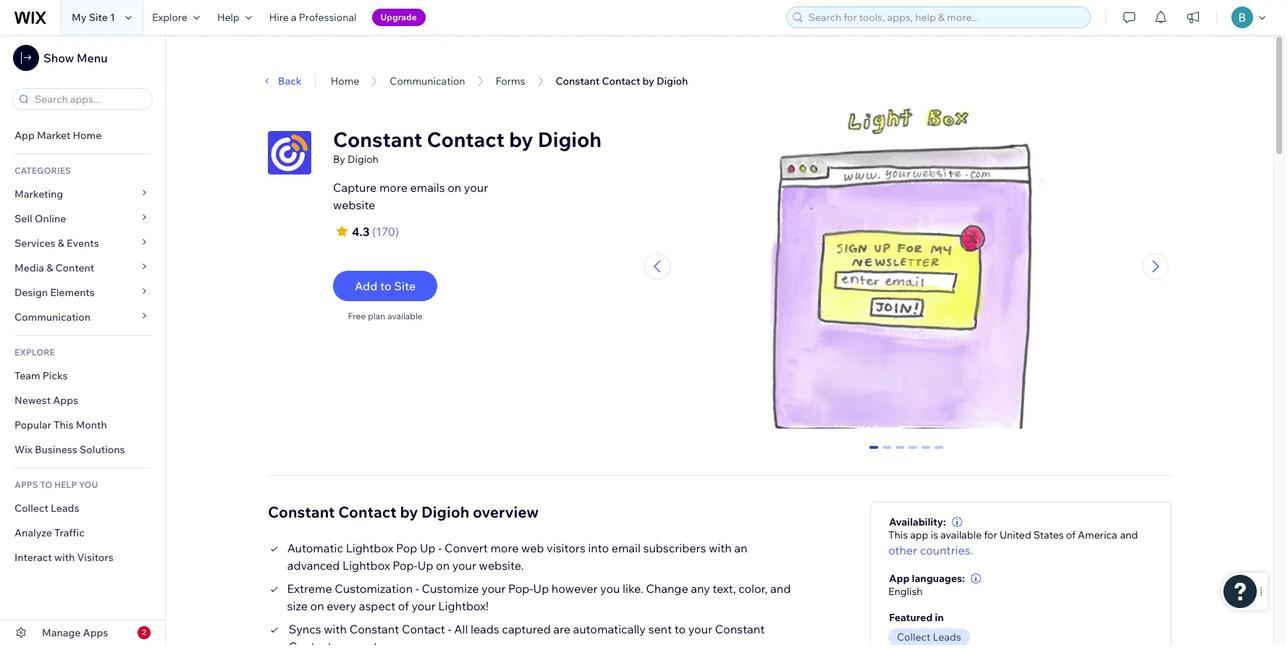 Task type: locate. For each thing, give the bounding box(es) containing it.
2 inside sidebar element
[[142, 628, 146, 637]]

plan
[[368, 311, 385, 321]]

home right market
[[73, 129, 102, 142]]

1 vertical spatial 2
[[142, 628, 146, 637]]

2 vertical spatial up
[[533, 581, 549, 596]]

0 horizontal spatial available
[[387, 311, 423, 321]]

0 vertical spatial this
[[54, 418, 73, 431]]

1 horizontal spatial site
[[394, 279, 416, 293]]

0 horizontal spatial of
[[398, 598, 409, 613]]

show
[[43, 51, 74, 65]]

- for contact
[[448, 622, 451, 636]]

leads down 'help'
[[51, 502, 79, 515]]

more inside automatic lightbox pop up - convert more web visitors into email subscribers with an advanced lightbox pop-up on your website.
[[490, 541, 519, 555]]

elements
[[50, 286, 95, 299]]

available
[[387, 311, 423, 321], [940, 528, 982, 541]]

1 vertical spatial &
[[46, 261, 53, 274]]

app for app market home
[[14, 129, 35, 142]]

leads down in
[[933, 630, 961, 643]]

communication inside communication link
[[14, 311, 93, 324]]

& inside services & events link
[[58, 237, 64, 250]]

more left emails
[[379, 180, 408, 195]]

constant inside button
[[556, 75, 600, 88]]

communication down the upgrade "button" in the left of the page
[[390, 75, 465, 88]]

2 vertical spatial on
[[310, 598, 324, 613]]

with down traffic
[[54, 551, 75, 564]]

1 horizontal spatial by
[[509, 127, 533, 152]]

& left events
[[58, 237, 64, 250]]

communication down "design elements"
[[14, 311, 93, 324]]

1 vertical spatial more
[[490, 541, 519, 555]]

your down website.
[[481, 581, 506, 596]]

collect leads link down "you"
[[0, 496, 165, 521]]

visitors
[[547, 541, 586, 555]]

to right add
[[380, 279, 391, 293]]

with inside automatic lightbox pop up - convert more web visitors into email subscribers with an advanced lightbox pop-up on your website.
[[709, 541, 732, 555]]

1 vertical spatial app
[[889, 572, 910, 585]]

constant for constant contact by digioh
[[556, 75, 600, 88]]

and
[[1120, 528, 1138, 541], [770, 581, 791, 596]]

0 vertical spatial apps
[[53, 394, 78, 407]]

1 horizontal spatial collect
[[897, 630, 931, 643]]

2 horizontal spatial by
[[643, 75, 654, 88]]

size
[[287, 598, 308, 613]]

lightbox up customization
[[342, 558, 390, 572]]

0 horizontal spatial apps
[[53, 394, 78, 407]]

manage
[[42, 626, 81, 639]]

- inside syncs with constant contact - all leads captured are automatically sent to your constant contact account.
[[448, 622, 451, 636]]

with inside syncs with constant contact - all leads captured are automatically sent to your constant contact account.
[[324, 622, 347, 636]]

of right states
[[1066, 528, 1076, 541]]

0 vertical spatial more
[[379, 180, 408, 195]]

on inside extreme customization - customize your pop-up however you like. change any text, color, and size on every aspect of your lightbox!
[[310, 598, 324, 613]]

app down "other"
[[889, 572, 910, 585]]

1 horizontal spatial available
[[940, 528, 982, 541]]

apps up popular this month at the bottom left
[[53, 394, 78, 407]]

1 vertical spatial to
[[675, 622, 686, 636]]

this
[[54, 418, 73, 431], [888, 528, 908, 541]]

app
[[14, 129, 35, 142], [889, 572, 910, 585]]

0 vertical spatial 2
[[897, 446, 903, 459]]

automatic lightbox pop up - convert more web visitors into email subscribers with an advanced lightbox pop-up on your website.
[[287, 541, 747, 572]]

this up wix business solutions
[[54, 418, 73, 431]]

your inside syncs with constant contact - all leads captured are automatically sent to your constant contact account.
[[688, 622, 712, 636]]

constant inside constant contact by digioh by digioh
[[333, 127, 422, 152]]

home right the back
[[331, 75, 359, 88]]

0 horizontal spatial site
[[89, 11, 108, 24]]

constant up account.
[[349, 622, 399, 636]]

forms
[[496, 75, 525, 88]]

0 horizontal spatial app
[[14, 129, 35, 142]]

1 vertical spatial site
[[394, 279, 416, 293]]

2
[[897, 446, 903, 459], [142, 628, 146, 637]]

0 vertical spatial on
[[448, 180, 461, 195]]

leads
[[51, 502, 79, 515], [933, 630, 961, 643]]

0 horizontal spatial communication
[[14, 311, 93, 324]]

- left customize
[[415, 581, 419, 596]]

your down constant contact by digioh by digioh
[[464, 180, 488, 195]]

collect down apps
[[14, 502, 48, 515]]

4.3
[[352, 224, 370, 239]]

1 vertical spatial available
[[940, 528, 982, 541]]

0 vertical spatial home
[[331, 75, 359, 88]]

add to site button
[[333, 271, 437, 301]]

your right sent in the right bottom of the page
[[688, 622, 712, 636]]

media
[[14, 261, 44, 274]]

0 horizontal spatial and
[[770, 581, 791, 596]]

constant up by
[[333, 127, 422, 152]]

1 horizontal spatial communication link
[[390, 75, 465, 88]]

1 horizontal spatial of
[[1066, 528, 1076, 541]]

web
[[521, 541, 544, 555]]

constant contact by digioh overview
[[268, 502, 539, 521]]

1 horizontal spatial this
[[888, 528, 908, 541]]

digioh inside button
[[657, 75, 688, 88]]

1 vertical spatial communication
[[14, 311, 93, 324]]

apps inside "link"
[[53, 394, 78, 407]]

- left all
[[448, 622, 451, 636]]

on
[[448, 180, 461, 195], [436, 558, 450, 572], [310, 598, 324, 613]]

& right media in the top of the page
[[46, 261, 53, 274]]

to
[[40, 479, 52, 490]]

0 vertical spatial app
[[14, 129, 35, 142]]

0 horizontal spatial communication link
[[0, 305, 165, 329]]

collect
[[14, 502, 48, 515], [897, 630, 931, 643]]

convert
[[444, 541, 488, 555]]

up right pop
[[420, 541, 436, 555]]

any
[[691, 581, 710, 596]]

1 vertical spatial and
[[770, 581, 791, 596]]

1 vertical spatial pop-
[[508, 581, 533, 596]]

- inside automatic lightbox pop up - convert more web visitors into email subscribers with an advanced lightbox pop-up on your website.
[[438, 541, 442, 555]]

1 vertical spatial collect
[[897, 630, 931, 643]]

Search apps... field
[[30, 89, 148, 109]]

online
[[35, 212, 66, 225]]

1 horizontal spatial with
[[324, 622, 347, 636]]

1 vertical spatial on
[[436, 558, 450, 572]]

2 vertical spatial by
[[400, 502, 418, 521]]

this up "other"
[[888, 528, 908, 541]]

0 horizontal spatial collect
[[14, 502, 48, 515]]

0 horizontal spatial home
[[73, 129, 102, 142]]

america
[[1078, 528, 1117, 541]]

collect leads link down in
[[888, 628, 974, 645]]

1 vertical spatial communication link
[[0, 305, 165, 329]]

1 right 0
[[884, 446, 890, 459]]

constant contact by digioh button
[[548, 70, 695, 92]]

by for constant contact by digioh
[[643, 75, 654, 88]]

- left convert
[[438, 541, 442, 555]]

contact inside constant contact by digioh by digioh
[[427, 127, 505, 152]]

of
[[1066, 528, 1076, 541], [398, 598, 409, 613]]

constant up automatic
[[268, 502, 335, 521]]

my site 1
[[72, 11, 115, 24]]

more inside capture more emails on your website
[[379, 180, 408, 195]]

1 vertical spatial home
[[73, 129, 102, 142]]

0 vertical spatial to
[[380, 279, 391, 293]]

popular this month link
[[0, 413, 165, 437]]

- for up
[[438, 541, 442, 555]]

hire
[[269, 11, 289, 24]]

up up customize
[[418, 558, 433, 572]]

1 horizontal spatial &
[[58, 237, 64, 250]]

apps right manage at bottom
[[83, 626, 108, 639]]

by for constant contact by digioh overview
[[400, 502, 418, 521]]

up left however
[[533, 581, 549, 596]]

newest apps link
[[0, 388, 165, 413]]

countries.
[[920, 543, 973, 557]]

subscribers
[[643, 541, 706, 555]]

0 vertical spatial 1
[[110, 11, 115, 24]]

leads inside featured in collect leads
[[933, 630, 961, 643]]

home inside sidebar element
[[73, 129, 102, 142]]

other countries. link
[[888, 541, 973, 559]]

with down every
[[324, 622, 347, 636]]

1 vertical spatial by
[[509, 127, 533, 152]]

apps for newest apps
[[53, 394, 78, 407]]

communication
[[390, 75, 465, 88], [14, 311, 93, 324]]

on down extreme
[[310, 598, 324, 613]]

collect down featured
[[897, 630, 931, 643]]

available right plan
[[387, 311, 423, 321]]

explore
[[14, 347, 55, 358]]

pop- down pop
[[393, 558, 418, 572]]

1 horizontal spatial -
[[438, 541, 442, 555]]

on right emails
[[448, 180, 461, 195]]

lightbox
[[346, 541, 393, 555], [342, 558, 390, 572]]

4
[[923, 446, 929, 459]]

0 horizontal spatial with
[[54, 551, 75, 564]]

& inside media & content link
[[46, 261, 53, 274]]

by inside constant contact by digioh button
[[643, 75, 654, 88]]

your down convert
[[452, 558, 476, 572]]

0 horizontal spatial to
[[380, 279, 391, 293]]

0 vertical spatial communication
[[390, 75, 465, 88]]

site right my
[[89, 11, 108, 24]]

1 horizontal spatial apps
[[83, 626, 108, 639]]

with for syncs with constant contact - all leads captured are automatically sent to your constant contact account.
[[324, 622, 347, 636]]

sent
[[648, 622, 672, 636]]

and right "america"
[[1120, 528, 1138, 541]]

every
[[327, 598, 356, 613]]

0 horizontal spatial by
[[400, 502, 418, 521]]

sidebar element
[[0, 35, 166, 645]]

add to site
[[355, 279, 416, 293]]

like.
[[623, 581, 643, 596]]

traffic
[[54, 526, 85, 539]]

and right color,
[[770, 581, 791, 596]]

0 horizontal spatial &
[[46, 261, 53, 274]]

1 vertical spatial collect leads link
[[888, 628, 974, 645]]

back button
[[261, 75, 302, 88]]

1 horizontal spatial pop-
[[508, 581, 533, 596]]

design
[[14, 286, 48, 299]]

0 vertical spatial and
[[1120, 528, 1138, 541]]

wix business solutions
[[14, 443, 125, 456]]

lightbox left pop
[[346, 541, 393, 555]]

manage apps
[[42, 626, 108, 639]]

2 left "3"
[[897, 446, 903, 459]]

communication link down the upgrade "button" in the left of the page
[[390, 75, 465, 88]]

your down customize
[[412, 598, 436, 613]]

communication link down elements
[[0, 305, 165, 329]]

1 horizontal spatial to
[[675, 622, 686, 636]]

0 horizontal spatial -
[[415, 581, 419, 596]]

1 vertical spatial leads
[[933, 630, 961, 643]]

1 horizontal spatial app
[[889, 572, 910, 585]]

capture
[[333, 180, 377, 195]]

constant right forms link at the left
[[556, 75, 600, 88]]

0 horizontal spatial more
[[379, 180, 408, 195]]

customize
[[422, 581, 479, 596]]

syncs with constant contact - all leads captured are automatically sent to your constant contact account.
[[289, 622, 765, 645]]

2 horizontal spatial with
[[709, 541, 732, 555]]

with
[[709, 541, 732, 555], [54, 551, 75, 564], [324, 622, 347, 636]]

leads
[[471, 622, 499, 636]]

1 vertical spatial of
[[398, 598, 409, 613]]

0 vertical spatial &
[[58, 237, 64, 250]]

your inside capture more emails on your website
[[464, 180, 488, 195]]

site up free plan available
[[394, 279, 416, 293]]

0 vertical spatial collect leads link
[[0, 496, 165, 521]]

pop-
[[393, 558, 418, 572], [508, 581, 533, 596]]

app for app languages:
[[889, 572, 910, 585]]

lightbox!
[[438, 598, 489, 613]]

featured in collect leads
[[889, 611, 961, 643]]

0 vertical spatial collect
[[14, 502, 48, 515]]

1
[[110, 11, 115, 24], [884, 446, 890, 459]]

0 vertical spatial leads
[[51, 502, 79, 515]]

0 horizontal spatial 2
[[142, 628, 146, 637]]

app inside sidebar element
[[14, 129, 35, 142]]

app left market
[[14, 129, 35, 142]]

of right aspect
[[398, 598, 409, 613]]

with inside the interact with visitors link
[[54, 551, 75, 564]]

help
[[54, 479, 77, 490]]

1 vertical spatial apps
[[83, 626, 108, 639]]

app market home
[[14, 129, 102, 142]]

help button
[[208, 0, 260, 35]]

1 horizontal spatial leads
[[933, 630, 961, 643]]

with left an
[[709, 541, 732, 555]]

app market home link
[[0, 123, 165, 148]]

on up customize
[[436, 558, 450, 572]]

to right sent in the right bottom of the page
[[675, 622, 686, 636]]

captured
[[502, 622, 551, 636]]

0 vertical spatial by
[[643, 75, 654, 88]]

0 vertical spatial of
[[1066, 528, 1076, 541]]

0 vertical spatial pop-
[[393, 558, 418, 572]]

constant contact by digioh by digioh
[[333, 127, 602, 166]]

0 horizontal spatial this
[[54, 418, 73, 431]]

1 horizontal spatial and
[[1120, 528, 1138, 541]]

constant
[[556, 75, 600, 88], [333, 127, 422, 152], [268, 502, 335, 521], [349, 622, 399, 636], [715, 622, 765, 636]]

0 vertical spatial -
[[438, 541, 442, 555]]

by inside constant contact by digioh by digioh
[[509, 127, 533, 152]]

1 vertical spatial -
[[415, 581, 419, 596]]

2 right manage apps
[[142, 628, 146, 637]]

1 horizontal spatial more
[[490, 541, 519, 555]]

by
[[333, 153, 345, 166]]

1 right my
[[110, 11, 115, 24]]

change
[[646, 581, 688, 596]]

collect inside featured in collect leads
[[897, 630, 931, 643]]

digioh for constant contact by digioh
[[657, 75, 688, 88]]

0 horizontal spatial pop-
[[393, 558, 418, 572]]

available up countries.
[[940, 528, 982, 541]]

more up website.
[[490, 541, 519, 555]]

pop- down website.
[[508, 581, 533, 596]]

other
[[888, 543, 917, 557]]

2 horizontal spatial -
[[448, 622, 451, 636]]

2 vertical spatial -
[[448, 622, 451, 636]]

up
[[420, 541, 436, 555], [418, 558, 433, 572], [533, 581, 549, 596]]

contact inside button
[[602, 75, 640, 88]]

however
[[551, 581, 598, 596]]

your
[[464, 180, 488, 195], [452, 558, 476, 572], [481, 581, 506, 596], [412, 598, 436, 613], [688, 622, 712, 636]]

0 horizontal spatial leads
[[51, 502, 79, 515]]

pop- inside extreme customization - customize your pop-up however you like. change any text, color, and size on every aspect of your lightbox!
[[508, 581, 533, 596]]

1 vertical spatial 1
[[884, 446, 890, 459]]

collect inside sidebar element
[[14, 502, 48, 515]]

advanced
[[287, 558, 340, 572]]



Task type: describe. For each thing, give the bounding box(es) containing it.
contact for constant contact by digioh
[[602, 75, 640, 88]]

newest apps
[[14, 394, 78, 407]]

analyze traffic
[[14, 526, 85, 539]]

design elements
[[14, 286, 95, 299]]

interact with visitors
[[14, 551, 114, 564]]

visitors
[[77, 551, 114, 564]]

apps
[[14, 479, 38, 490]]

automatic
[[287, 541, 343, 555]]

1 horizontal spatial communication
[[390, 75, 465, 88]]

leads inside sidebar element
[[51, 502, 79, 515]]

0 vertical spatial communication link
[[390, 75, 465, 88]]

constant contact by digioh logo image
[[268, 131, 311, 174]]

this inside the "popular this month" link
[[54, 418, 73, 431]]

with for interact with visitors
[[54, 551, 75, 564]]

solutions
[[80, 443, 125, 456]]

marketing
[[14, 188, 63, 201]]

upgrade button
[[372, 9, 426, 26]]

pop
[[396, 541, 417, 555]]

analyze traffic link
[[0, 521, 165, 545]]

up inside extreme customization - customize your pop-up however you like. change any text, color, and size on every aspect of your lightbox!
[[533, 581, 549, 596]]

my
[[72, 11, 87, 24]]

capture more emails on your website
[[333, 180, 488, 212]]

email
[[612, 541, 641, 555]]

1 vertical spatial this
[[888, 528, 908, 541]]

1 horizontal spatial home
[[331, 75, 359, 88]]

extreme customization - customize your pop-up however you like. change any text, color, and size on every aspect of your lightbox!
[[287, 581, 791, 613]]

constant down color,
[[715, 622, 765, 636]]

newest
[[14, 394, 51, 407]]

media & content
[[14, 261, 94, 274]]

sell
[[14, 212, 32, 225]]

you
[[79, 479, 98, 490]]

for
[[984, 528, 997, 541]]

wix
[[14, 443, 32, 456]]

wix business solutions link
[[0, 437, 165, 462]]

by for constant contact by digioh by digioh
[[509, 127, 533, 152]]

color,
[[739, 581, 768, 596]]

services
[[14, 237, 55, 250]]

are
[[553, 622, 570, 636]]

on inside capture more emails on your website
[[448, 180, 461, 195]]

show menu
[[43, 51, 108, 65]]

and inside and other countries.
[[1120, 528, 1138, 541]]

team picks
[[14, 369, 68, 382]]

forms link
[[496, 75, 525, 88]]

picks
[[43, 369, 68, 382]]

popular
[[14, 418, 51, 431]]

english
[[888, 585, 923, 598]]

to inside syncs with constant contact - all leads captured are automatically sent to your constant contact account.
[[675, 622, 686, 636]]

events
[[67, 237, 99, 250]]

1 horizontal spatial collect leads link
[[888, 628, 974, 645]]

aspect
[[359, 598, 395, 613]]

in
[[935, 611, 944, 624]]

collect leads
[[14, 502, 79, 515]]

constant contact by digioh preview 0 image
[[688, 101, 1124, 436]]

services & events
[[14, 237, 99, 250]]

contact for constant contact by digioh by digioh
[[427, 127, 505, 152]]

0 horizontal spatial 1
[[110, 11, 115, 24]]

digioh for constant contact by digioh overview
[[421, 502, 469, 521]]

apps for manage apps
[[83, 626, 108, 639]]

app languages:
[[889, 572, 965, 585]]

account.
[[335, 639, 381, 645]]

0 vertical spatial up
[[420, 541, 436, 555]]

professional
[[299, 11, 357, 24]]

pop- inside automatic lightbox pop up - convert more web visitors into email subscribers with an advanced lightbox pop-up on your website.
[[393, 558, 418, 572]]

automatically
[[573, 622, 646, 636]]

site inside button
[[394, 279, 416, 293]]

free plan available
[[348, 311, 423, 321]]

constant for constant contact by digioh by digioh
[[333, 127, 422, 152]]

3
[[910, 446, 916, 459]]

show menu button
[[13, 45, 108, 71]]

all
[[454, 622, 468, 636]]

services & events link
[[0, 231, 165, 256]]

4.3 ( 170 )
[[352, 224, 399, 239]]

menu
[[77, 51, 108, 65]]

your inside automatic lightbox pop up - convert more web visitors into email subscribers with an advanced lightbox pop-up on your website.
[[452, 558, 476, 572]]

on inside automatic lightbox pop up - convert more web visitors into email subscribers with an advanced lightbox pop-up on your website.
[[436, 558, 450, 572]]

is
[[931, 528, 938, 541]]

1 horizontal spatial 1
[[884, 446, 890, 459]]

you
[[600, 581, 620, 596]]

170
[[376, 224, 395, 239]]

constant for constant contact by digioh overview
[[268, 502, 335, 521]]

to inside button
[[380, 279, 391, 293]]

- inside extreme customization - customize your pop-up however you like. change any text, color, and size on every aspect of your lightbox!
[[415, 581, 419, 596]]

apps to help you
[[14, 479, 98, 490]]

Search for tools, apps, help & more... field
[[804, 7, 1086, 28]]

languages:
[[912, 572, 965, 585]]

0 vertical spatial lightbox
[[346, 541, 393, 555]]

5
[[936, 446, 942, 459]]

0 vertical spatial available
[[387, 311, 423, 321]]

interact
[[14, 551, 52, 564]]

(
[[372, 224, 376, 239]]

hire a professional link
[[260, 0, 365, 35]]

states
[[1034, 528, 1064, 541]]

interact with visitors link
[[0, 545, 165, 570]]

digioh for constant contact by digioh by digioh
[[538, 127, 602, 152]]

1 vertical spatial lightbox
[[342, 558, 390, 572]]

1 vertical spatial up
[[418, 558, 433, 572]]

1 horizontal spatial 2
[[897, 446, 903, 459]]

media & content link
[[0, 256, 165, 280]]

back
[[278, 75, 302, 88]]

month
[[76, 418, 107, 431]]

and inside extreme customization - customize your pop-up however you like. change any text, color, and size on every aspect of your lightbox!
[[770, 581, 791, 596]]

home link
[[331, 75, 359, 88]]

upgrade
[[380, 12, 417, 22]]

)
[[395, 224, 399, 239]]

united
[[1000, 528, 1031, 541]]

0 1 2 3 4 5
[[871, 446, 942, 459]]

0 horizontal spatial collect leads link
[[0, 496, 165, 521]]

hire a professional
[[269, 11, 357, 24]]

market
[[37, 129, 70, 142]]

of inside extreme customization - customize your pop-up however you like. change any text, color, and size on every aspect of your lightbox!
[[398, 598, 409, 613]]

availability:
[[889, 515, 946, 528]]

& for events
[[58, 237, 64, 250]]

explore
[[152, 11, 187, 24]]

sell online link
[[0, 206, 165, 231]]

sell online
[[14, 212, 66, 225]]

0 vertical spatial site
[[89, 11, 108, 24]]

categories
[[14, 165, 71, 176]]

contact for constant contact by digioh overview
[[338, 502, 396, 521]]

& for content
[[46, 261, 53, 274]]



Task type: vqa. For each thing, say whether or not it's contained in the screenshot.
available
yes



